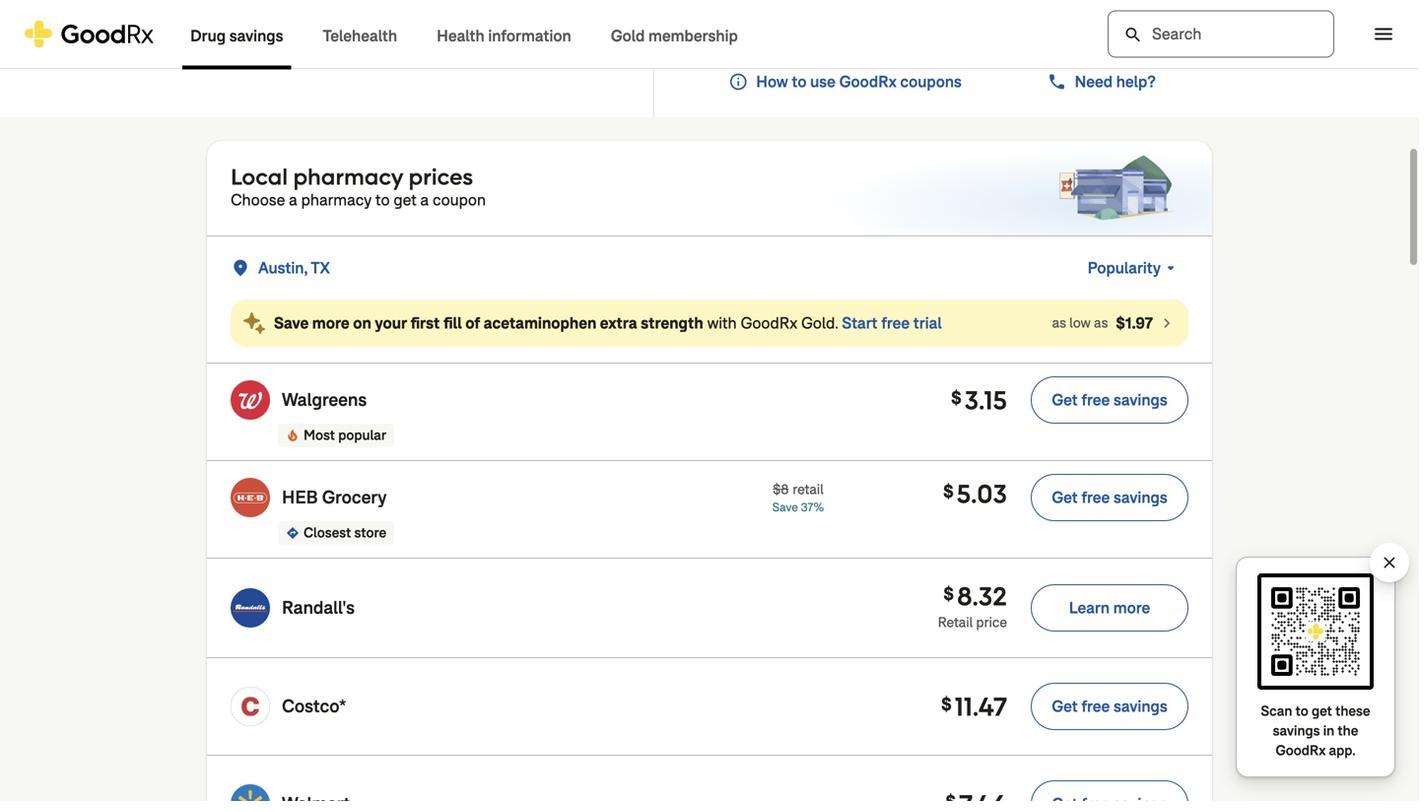 Task type: locate. For each thing, give the bounding box(es) containing it.
1 vertical spatial more
[[1114, 598, 1151, 619]]

save right gold stars image
[[274, 313, 309, 334]]

0 horizontal spatial goodrx
[[741, 313, 798, 334]]

in
[[1324, 722, 1335, 741]]

2 vertical spatial get free savings
[[1052, 697, 1168, 717]]

health information
[[437, 26, 572, 46]]

1 horizontal spatial as
[[1095, 314, 1109, 332]]

1 horizontal spatial goodrx
[[840, 71, 897, 92]]

savings for walgreens
[[1114, 390, 1168, 411]]

membership
[[649, 26, 738, 46]]

0 vertical spatial get
[[1052, 390, 1079, 411]]

to
[[792, 71, 807, 92], [376, 190, 390, 211], [1296, 703, 1309, 721]]

a
[[289, 190, 298, 211], [421, 190, 429, 211]]

$1.97
[[1117, 313, 1154, 334]]

$ inside the $ 5.03
[[944, 480, 956, 503]]

costco*
[[282, 695, 346, 718]]

a right choose
[[289, 190, 298, 211]]

goodrx yellow cross logo image
[[24, 20, 155, 48]]

learn
[[1070, 598, 1110, 619]]

menu button
[[1363, 12, 1406, 56]]

logo of randall's image
[[231, 589, 270, 628]]

heb grocery
[[282, 486, 387, 509]]

get down low
[[1052, 390, 1079, 411]]

use
[[811, 71, 836, 92]]

help?
[[1117, 71, 1156, 92]]

search search field
[[1108, 10, 1335, 58]]

0 vertical spatial chevron_right
[[602, 38, 626, 62]]

grocery
[[322, 486, 387, 509]]

0 horizontal spatial to
[[376, 190, 390, 211]]

pharmacy right local
[[293, 162, 403, 191]]

save inside $8 retail save 37%
[[773, 500, 798, 516]]

1 get free savings from the top
[[1052, 390, 1168, 411]]

get
[[394, 190, 417, 211], [1312, 703, 1333, 721]]

5.03
[[957, 477, 1008, 511]]

$ 11.47
[[942, 690, 1008, 724]]

chevron_right right $1.97
[[1158, 314, 1177, 333]]

goodrx
[[840, 71, 897, 92], [741, 313, 798, 334], [1276, 742, 1327, 760]]

gold membership
[[611, 26, 738, 46]]

dialog
[[0, 0, 1420, 802]]

0 horizontal spatial more
[[312, 313, 350, 334]]

8.32
[[957, 580, 1008, 613]]

37%
[[801, 500, 825, 516]]

2 vertical spatial get
[[1052, 697, 1079, 717]]

savings
[[229, 26, 283, 46], [1114, 390, 1168, 411], [1114, 488, 1168, 508], [1114, 697, 1168, 717], [1274, 722, 1321, 741]]

1 vertical spatial chevron_right
[[1158, 314, 1177, 333]]

savings for heb grocery
[[1114, 488, 1168, 508]]

1 horizontal spatial more
[[1114, 598, 1151, 619]]

$ for 8.32
[[944, 583, 956, 606]]

coupon
[[433, 190, 486, 211]]

goodrx right with
[[741, 313, 798, 334]]

$ inside $ 3.15
[[952, 387, 964, 410]]

market
[[452, 40, 502, 61]]

chevron_right left membership
[[602, 38, 626, 62]]

location_on
[[231, 258, 250, 278]]

to right scan
[[1296, 703, 1309, 721]]

get up 'in'
[[1312, 703, 1333, 721]]

$ inside $ 11.47
[[942, 693, 954, 716]]

of
[[466, 313, 480, 334]]

$ for 3.15
[[952, 387, 964, 410]]

phone
[[1048, 72, 1067, 92]]

1 get from the top
[[1052, 390, 1079, 411]]

$ inside "$ 8.32 retail price"
[[944, 583, 956, 606]]

to left use
[[792, 71, 807, 92]]

first
[[411, 313, 440, 334]]

as
[[1053, 314, 1067, 332], [1095, 314, 1109, 332]]

gold membership link
[[591, 0, 758, 70]]

save
[[274, 313, 309, 334], [773, 500, 798, 516]]

goodrx right use
[[840, 71, 897, 92]]

1 horizontal spatial save
[[773, 500, 798, 516]]

$ left 3.15
[[952, 387, 964, 410]]

1 horizontal spatial chevron_right
[[1158, 314, 1177, 333]]

save down $8
[[773, 500, 798, 516]]

get free savings for 11.47
[[1052, 697, 1168, 717]]

walmart neighborhood market
[[281, 40, 502, 61]]

get right 11.47
[[1052, 697, 1079, 717]]

1 horizontal spatial a
[[421, 190, 429, 211]]

0 horizontal spatial as
[[1053, 314, 1067, 332]]

save more on your first fill of acetaminophen extra strength with goodrx gold. start free trial
[[274, 313, 942, 334]]

more
[[312, 313, 350, 334], [1114, 598, 1151, 619]]

goodrx inside "scan to get these savings in the goodrx app."
[[1276, 742, 1327, 760]]

pharmacy
[[293, 162, 403, 191], [301, 190, 372, 211]]

local
[[231, 162, 288, 191]]

1 vertical spatial get free savings
[[1052, 488, 1168, 508]]

get left coupon
[[394, 190, 417, 211]]

health information link
[[417, 0, 591, 70]]

to left "prices"
[[376, 190, 390, 211]]

as left low
[[1053, 314, 1067, 332]]

0 horizontal spatial a
[[289, 190, 298, 211]]

2 horizontal spatial to
[[1296, 703, 1309, 721]]

3 get from the top
[[1052, 697, 1079, 717]]

walgreens
[[282, 389, 367, 412]]

0 vertical spatial get
[[394, 190, 417, 211]]

0 vertical spatial get free savings
[[1052, 390, 1168, 411]]

2 horizontal spatial goodrx
[[1276, 742, 1327, 760]]

$ left 5.03
[[944, 480, 956, 503]]

$ left 11.47
[[942, 693, 954, 716]]

as right low
[[1095, 314, 1109, 332]]

0 horizontal spatial get
[[394, 190, 417, 211]]

gold stars image image
[[243, 312, 266, 335]]

get free savings
[[1052, 390, 1168, 411], [1052, 488, 1168, 508], [1052, 697, 1168, 717]]

chevron_right
[[602, 38, 626, 62], [1158, 314, 1177, 333]]

2 vertical spatial to
[[1296, 703, 1309, 721]]

0 vertical spatial more
[[312, 313, 350, 334]]

telehealth link
[[303, 0, 417, 70]]

phone need help?
[[1048, 71, 1156, 92]]

logo of walgreens image
[[231, 381, 270, 420]]

0 vertical spatial goodrx
[[840, 71, 897, 92]]

1 vertical spatial get
[[1312, 703, 1333, 721]]

health
[[437, 26, 485, 46]]

info
[[729, 72, 749, 92]]

1 vertical spatial goodrx
[[741, 313, 798, 334]]

more right learn
[[1114, 598, 1151, 619]]

2 vertical spatial goodrx
[[1276, 742, 1327, 760]]

1 vertical spatial save
[[773, 500, 798, 516]]

0 horizontal spatial save
[[274, 313, 309, 334]]

gold
[[611, 26, 645, 46]]

0 vertical spatial save
[[274, 313, 309, 334]]

randall's
[[282, 597, 355, 620]]

logo of costco* image
[[231, 687, 270, 727]]

1 vertical spatial get
[[1052, 488, 1079, 508]]

tx
[[311, 258, 330, 279]]

more left the on
[[312, 313, 350, 334]]

3 get free savings from the top
[[1052, 697, 1168, 717]]

1 horizontal spatial to
[[792, 71, 807, 92]]

with
[[708, 313, 737, 334]]

1 horizontal spatial get
[[1312, 703, 1333, 721]]

your
[[375, 313, 407, 334]]

free
[[882, 313, 910, 334], [1082, 390, 1111, 411], [1082, 488, 1111, 508], [1082, 697, 1111, 717]]

info how to use goodrx coupons
[[729, 71, 962, 92]]

$
[[952, 387, 964, 410], [944, 480, 956, 503], [944, 583, 956, 606], [942, 693, 954, 716]]

menu
[[1373, 22, 1396, 46]]

$ up retail at the right of the page
[[944, 583, 956, 606]]

goodrx down 'in'
[[1276, 742, 1327, 760]]

free for heb grocery
[[1082, 488, 1111, 508]]

walmart neighborhood market pharmacy logo image
[[234, 33, 269, 68]]

a left coupon
[[421, 190, 429, 211]]

0 vertical spatial to
[[792, 71, 807, 92]]

fill
[[444, 313, 462, 334]]

get right 5.03
[[1052, 488, 1079, 508]]

$8
[[773, 481, 789, 499]]

1 vertical spatial to
[[376, 190, 390, 211]]

directions closest store
[[286, 524, 387, 542]]

coupons
[[901, 71, 962, 92]]



Task type: describe. For each thing, give the bounding box(es) containing it.
get for 3.15
[[1052, 390, 1079, 411]]

to inside local pharmacy prices choose a pharmacy to get a coupon
[[376, 190, 390, 211]]

app.
[[1330, 742, 1356, 760]]

extra
[[600, 313, 638, 334]]

1 as from the left
[[1053, 314, 1067, 332]]

savings for costco*
[[1114, 697, 1168, 717]]

1 a from the left
[[289, 190, 298, 211]]

clear
[[1380, 553, 1400, 573]]

closest
[[304, 524, 351, 542]]

search
[[1124, 25, 1144, 45]]

trial
[[914, 313, 942, 334]]

clear button
[[1380, 553, 1400, 573]]

$ 8.32 retail price
[[938, 580, 1008, 632]]

drug savings link
[[171, 0, 303, 70]]

austin,
[[258, 258, 308, 279]]

$8 retail save 37%
[[773, 481, 825, 516]]

pharmacy up tx
[[301, 190, 372, 211]]

scan to get these savings in the goodrx app.
[[1262, 703, 1371, 760]]

2 a from the left
[[421, 190, 429, 211]]

scan
[[1262, 703, 1293, 721]]

popular
[[338, 426, 387, 445]]

arrow_drop_down
[[1162, 258, 1181, 278]]

free for costco*
[[1082, 697, 1111, 717]]

on
[[353, 313, 372, 334]]

get for 11.47
[[1052, 697, 1079, 717]]

3.15
[[965, 384, 1008, 417]]

drug
[[190, 26, 226, 46]]

start
[[842, 313, 878, 334]]

$ for 11.47
[[942, 693, 954, 716]]

directions
[[286, 527, 300, 540]]

the
[[1338, 722, 1359, 741]]

information
[[488, 26, 572, 46]]

low
[[1070, 314, 1091, 332]]

more for save
[[312, 313, 350, 334]]

store
[[355, 524, 387, 542]]

telehealth
[[323, 26, 397, 46]]

2 get free savings from the top
[[1052, 488, 1168, 508]]

retail
[[793, 481, 824, 499]]

2 as from the left
[[1095, 314, 1109, 332]]

choose
[[231, 190, 285, 211]]

more for learn
[[1114, 598, 1151, 619]]

chevron_right inside as low as $1.97 chevron_right
[[1158, 314, 1177, 333]]

need
[[1075, 71, 1113, 92]]

heb
[[282, 486, 318, 509]]

savings inside "scan to get these savings in the goodrx app."
[[1274, 722, 1321, 741]]

get inside "scan to get these savings in the goodrx app."
[[1312, 703, 1333, 721]]

prices
[[409, 162, 473, 191]]

get free savings for 3.15
[[1052, 390, 1168, 411]]

retail
[[938, 614, 973, 632]]

$ 3.15
[[952, 384, 1008, 417]]

2 get from the top
[[1052, 488, 1079, 508]]

get inside local pharmacy prices choose a pharmacy to get a coupon
[[394, 190, 417, 211]]

$ for 5.03
[[944, 480, 956, 503]]

$ 5.03
[[944, 477, 1008, 511]]

popularity
[[1088, 258, 1162, 279]]

Search text field
[[1108, 10, 1335, 58]]

how
[[757, 71, 789, 92]]

walmart
[[281, 40, 342, 61]]

local pharmacy prices choose a pharmacy to get a coupon
[[231, 162, 486, 211]]

price
[[977, 614, 1008, 632]]

strength
[[641, 313, 704, 334]]

goodrx inside list of pharmacy prices region
[[741, 313, 798, 334]]

popularity arrow_drop_down
[[1088, 258, 1181, 279]]

as low as $1.97 chevron_right
[[1053, 313, 1177, 334]]

local pharmacy image
[[1055, 153, 1181, 224]]

list of pharmacy prices region
[[207, 141, 1213, 802]]

most
[[304, 426, 335, 445]]

location_on austin, tx
[[231, 258, 330, 279]]

logo of heb grocery image
[[231, 478, 270, 518]]

logo of walmart image
[[231, 785, 270, 802]]

these
[[1336, 703, 1371, 721]]

gold.
[[802, 313, 839, 334]]

acetaminophen
[[484, 313, 597, 334]]

11.47
[[955, 690, 1008, 724]]

free for walgreens
[[1082, 390, 1111, 411]]

most popular
[[304, 426, 387, 445]]

drug savings
[[190, 26, 283, 46]]

to inside "scan to get these savings in the goodrx app."
[[1296, 703, 1309, 721]]

learn more
[[1070, 598, 1151, 619]]

neighborhood
[[345, 40, 448, 61]]

0 horizontal spatial chevron_right
[[602, 38, 626, 62]]



Task type: vqa. For each thing, say whether or not it's contained in the screenshot.
left the membership
no



